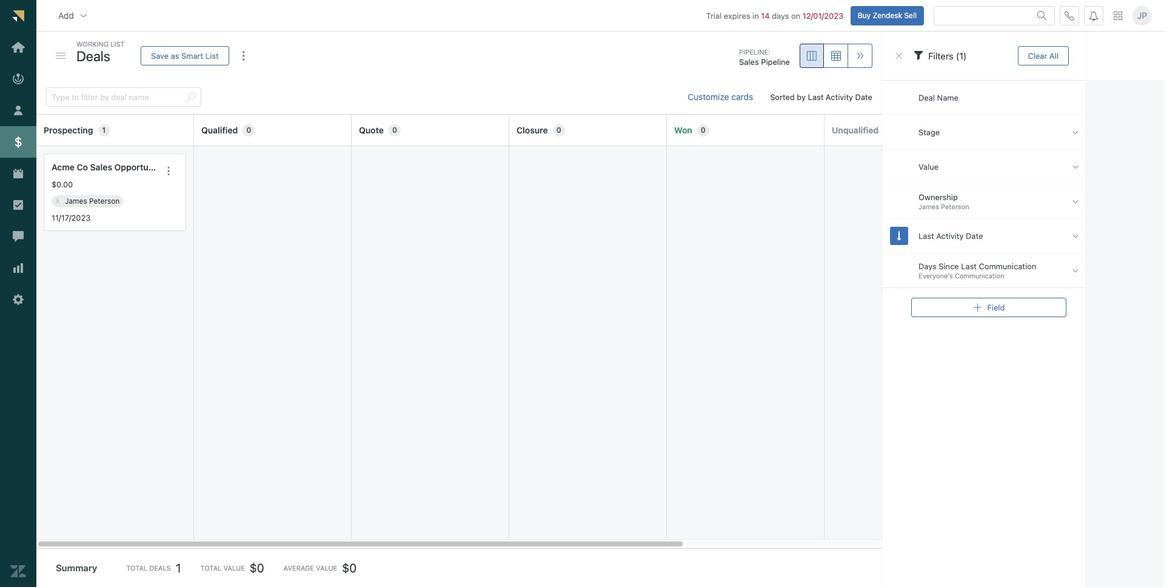Task type: vqa. For each thing, say whether or not it's contained in the screenshot.
the Days Since Last Communication Everyone's Communication at top
yes



Task type: locate. For each thing, give the bounding box(es) containing it.
2 horizontal spatial last
[[962, 261, 977, 271]]

peterson inside ownership james peterson
[[941, 203, 970, 211]]

0 vertical spatial sales
[[739, 57, 759, 67]]

zendesk
[[873, 11, 903, 20]]

last right since
[[962, 261, 977, 271]]

trial expires in 14 days on 12/01/2023
[[707, 11, 844, 20]]

last
[[808, 92, 824, 102], [919, 231, 935, 241], [962, 261, 977, 271]]

smart
[[181, 51, 203, 60]]

acme
[[52, 162, 75, 172]]

filters
[[929, 50, 954, 61]]

angle down image
[[1073, 162, 1079, 172]]

last right the long arrow down icon
[[919, 231, 935, 241]]

0 horizontal spatial total
[[126, 564, 148, 572]]

opportunity
[[114, 162, 164, 172]]

stage
[[919, 127, 940, 137]]

$0 for total value $0
[[250, 561, 264, 575]]

0 vertical spatial activity
[[826, 92, 854, 102]]

by
[[797, 92, 806, 102]]

2 value from the left
[[316, 564, 337, 572]]

days
[[772, 11, 789, 20]]

deal
[[919, 93, 935, 102]]

total right summary
[[126, 564, 148, 572]]

as
[[171, 51, 179, 60]]

0 horizontal spatial date
[[856, 92, 873, 102]]

list inside save as smart list button
[[206, 51, 219, 60]]

quote
[[359, 125, 384, 135]]

peterson down ownership
[[941, 203, 970, 211]]

1 total from the left
[[126, 564, 148, 572]]

james
[[65, 196, 87, 205], [919, 203, 940, 211]]

trial
[[707, 11, 722, 20]]

0 vertical spatial search image
[[1038, 11, 1048, 20]]

0 horizontal spatial list
[[110, 40, 125, 48]]

activity
[[826, 92, 854, 102], [937, 231, 964, 241]]

last inside days since last communication everyone's communication
[[962, 261, 977, 271]]

date up days since last communication everyone's communication
[[966, 231, 984, 241]]

communication up add image
[[955, 272, 1005, 280]]

cancel image
[[895, 51, 904, 61]]

0 vertical spatial deals
[[76, 48, 110, 64]]

1
[[102, 125, 106, 134], [176, 561, 181, 575]]

1 horizontal spatial sales
[[739, 57, 759, 67]]

total for 1
[[126, 564, 148, 572]]

communication
[[979, 261, 1037, 271], [955, 272, 1005, 280]]

clear all
[[1029, 51, 1059, 60]]

buy zendesk sell button
[[851, 6, 924, 25]]

total inside 'total deals 1'
[[126, 564, 148, 572]]

peterson down "acme co sales opportunity" link at the top left
[[89, 196, 120, 205]]

1 horizontal spatial total
[[201, 564, 222, 572]]

3 angle down image from the top
[[1073, 231, 1079, 241]]

search image
[[1038, 11, 1048, 20], [186, 92, 196, 102]]

0 horizontal spatial last
[[808, 92, 824, 102]]

1 down type to filter by deal name field
[[102, 125, 106, 134]]

0 vertical spatial list
[[110, 40, 125, 48]]

customize cards button
[[678, 85, 763, 109]]

0 right qualified
[[247, 125, 251, 134]]

$0 left average
[[250, 561, 264, 575]]

0 horizontal spatial peterson
[[89, 196, 120, 205]]

peterson
[[89, 196, 120, 205], [941, 203, 970, 211]]

1 vertical spatial date
[[966, 231, 984, 241]]

unqualified
[[832, 125, 879, 135]]

11/17/2023
[[52, 213, 91, 222]]

total inside total value $0
[[201, 564, 222, 572]]

last right by
[[808, 92, 824, 102]]

zendesk image
[[10, 564, 26, 579]]

sales right co
[[90, 162, 112, 172]]

date
[[856, 92, 873, 102], [966, 231, 984, 241]]

3 0 from the left
[[557, 125, 562, 134]]

activity up unqualified
[[826, 92, 854, 102]]

1 vertical spatial last
[[919, 231, 935, 241]]

1 horizontal spatial list
[[206, 51, 219, 60]]

0 right the won
[[701, 125, 706, 134]]

add
[[58, 10, 74, 20]]

0 vertical spatial 1
[[102, 125, 106, 134]]

pipeline: sales pipeline
[[739, 48, 790, 67]]

deals inside working list deals
[[76, 48, 110, 64]]

0 for closure
[[557, 125, 562, 134]]

0 right quote
[[392, 125, 397, 134]]

won
[[675, 125, 693, 135]]

2 total from the left
[[201, 564, 222, 572]]

1 0 from the left
[[247, 125, 251, 134]]

0 vertical spatial last
[[808, 92, 824, 102]]

jp button
[[1133, 6, 1153, 25]]

1 horizontal spatial value
[[316, 564, 337, 572]]

list right 'working'
[[110, 40, 125, 48]]

0 horizontal spatial james
[[65, 196, 87, 205]]

communication up field
[[979, 261, 1037, 271]]

average value $0
[[284, 561, 357, 575]]

1 value from the left
[[224, 564, 245, 572]]

0 for won
[[701, 125, 706, 134]]

$0 right average
[[342, 561, 357, 575]]

filter fill image
[[914, 50, 924, 60]]

$0
[[250, 561, 264, 575], [342, 561, 357, 575]]

james inside ownership james peterson
[[919, 203, 940, 211]]

james down ownership
[[919, 203, 940, 211]]

search image left calls icon
[[1038, 11, 1048, 20]]

add button
[[49, 3, 98, 28]]

0 vertical spatial date
[[856, 92, 873, 102]]

1 vertical spatial list
[[206, 51, 219, 60]]

0 right closure
[[557, 125, 562, 134]]

1 vertical spatial activity
[[937, 231, 964, 241]]

sales
[[739, 57, 759, 67], [90, 162, 112, 172]]

0 horizontal spatial deals
[[76, 48, 110, 64]]

0 horizontal spatial 1
[[102, 125, 106, 134]]

acme co sales opportunity link
[[52, 161, 164, 174]]

0 horizontal spatial value
[[224, 564, 245, 572]]

sell
[[905, 11, 917, 20]]

field button
[[912, 298, 1067, 317]]

1 vertical spatial sales
[[90, 162, 112, 172]]

search image down "smart"
[[186, 92, 196, 102]]

buy
[[858, 11, 871, 20]]

2 0 from the left
[[392, 125, 397, 134]]

1 horizontal spatial search image
[[1038, 11, 1048, 20]]

1 vertical spatial communication
[[955, 272, 1005, 280]]

0 horizontal spatial sales
[[90, 162, 112, 172]]

cards
[[732, 92, 754, 102]]

list right "smart"
[[206, 51, 219, 60]]

last for since
[[962, 261, 977, 271]]

value inside total value $0
[[224, 564, 245, 572]]

value inside average value $0
[[316, 564, 337, 572]]

total
[[126, 564, 148, 572], [201, 564, 222, 572]]

1 horizontal spatial peterson
[[941, 203, 970, 211]]

co
[[77, 162, 88, 172]]

1 horizontal spatial deals
[[149, 564, 171, 572]]

4 0 from the left
[[701, 125, 706, 134]]

1 horizontal spatial $0
[[342, 561, 357, 575]]

list
[[110, 40, 125, 48], [206, 51, 219, 60]]

bell image
[[1089, 11, 1099, 20]]

1 horizontal spatial last
[[919, 231, 935, 241]]

deals
[[76, 48, 110, 64], [149, 564, 171, 572]]

date up unqualified
[[856, 92, 873, 102]]

ownership
[[919, 192, 958, 202]]

1 vertical spatial deals
[[149, 564, 171, 572]]

angle down image
[[1073, 127, 1079, 137], [1073, 196, 1079, 207], [1073, 231, 1079, 241], [1073, 265, 1079, 276]]

0 horizontal spatial $0
[[250, 561, 264, 575]]

activity up since
[[937, 231, 964, 241]]

on
[[792, 11, 801, 20]]

1 horizontal spatial james
[[919, 203, 940, 211]]

save as smart list
[[151, 51, 219, 60]]

total right 'total deals 1'
[[201, 564, 222, 572]]

1 $0 from the left
[[250, 561, 264, 575]]

value
[[224, 564, 245, 572], [316, 564, 337, 572]]

0 horizontal spatial activity
[[826, 92, 854, 102]]

in
[[753, 11, 759, 20]]

james up 11/17/2023
[[65, 196, 87, 205]]

customize
[[688, 92, 729, 102]]

2 vertical spatial last
[[962, 261, 977, 271]]

last for by
[[808, 92, 824, 102]]

1 horizontal spatial 1
[[176, 561, 181, 575]]

2 $0 from the left
[[342, 561, 357, 575]]

0 for quote
[[392, 125, 397, 134]]

sales down pipeline:
[[739, 57, 759, 67]]

1 left total value $0
[[176, 561, 181, 575]]

0
[[247, 125, 251, 134], [392, 125, 397, 134], [557, 125, 562, 134], [701, 125, 706, 134]]

0 horizontal spatial search image
[[186, 92, 196, 102]]



Task type: describe. For each thing, give the bounding box(es) containing it.
overflow vertical fill image
[[239, 51, 248, 61]]

4 angle down image from the top
[[1073, 265, 1079, 276]]

14
[[761, 11, 770, 20]]

since
[[939, 261, 959, 271]]

filters (1)
[[929, 50, 967, 61]]

total deals 1
[[126, 561, 181, 575]]

1 horizontal spatial date
[[966, 231, 984, 241]]

customize cards
[[688, 92, 754, 102]]

working list deals
[[76, 40, 125, 64]]

days
[[919, 261, 937, 271]]

all
[[1050, 51, 1059, 60]]

add image
[[973, 303, 983, 312]]

save as smart list button
[[141, 46, 229, 66]]

field
[[988, 302, 1005, 312]]

ownership james peterson
[[919, 192, 970, 211]]

(1)
[[956, 50, 967, 61]]

value
[[919, 162, 939, 171]]

last activity date
[[919, 231, 984, 241]]

deal name
[[919, 93, 959, 102]]

sales inside pipeline: sales pipeline
[[739, 57, 759, 67]]

total for $0
[[201, 564, 222, 572]]

1 vertical spatial search image
[[186, 92, 196, 102]]

2 angle down image from the top
[[1073, 196, 1079, 207]]

handler image
[[56, 53, 66, 59]]

average
[[284, 564, 314, 572]]

list inside working list deals
[[110, 40, 125, 48]]

working
[[76, 40, 109, 48]]

clear all button
[[1018, 46, 1069, 66]]

sorted
[[770, 92, 795, 102]]

everyone's
[[919, 272, 953, 280]]

calls image
[[1065, 11, 1075, 20]]

name
[[938, 93, 959, 102]]

acme co sales opportunity
[[52, 162, 164, 172]]

summary
[[56, 563, 97, 574]]

qualified
[[201, 125, 238, 135]]

0 for qualified
[[247, 125, 251, 134]]

value for total value $0
[[224, 564, 245, 572]]

1 horizontal spatial activity
[[937, 231, 964, 241]]

long arrow down image
[[897, 231, 902, 241]]

Type to filter by deal name field
[[52, 88, 181, 106]]

total value $0
[[201, 561, 264, 575]]

pipeline:
[[739, 48, 771, 56]]

jp
[[1138, 10, 1148, 21]]

buy zendesk sell
[[858, 11, 917, 20]]

deals inside 'total deals 1'
[[149, 564, 171, 572]]

days since last communication everyone's communication
[[919, 261, 1037, 280]]

1 vertical spatial 1
[[176, 561, 181, 575]]

clear
[[1029, 51, 1048, 60]]

0 vertical spatial communication
[[979, 261, 1037, 271]]

closure
[[517, 125, 548, 135]]

value for average value $0
[[316, 564, 337, 572]]

sorted by last activity date
[[770, 92, 873, 102]]

1 angle down image from the top
[[1073, 127, 1079, 137]]

save
[[151, 51, 169, 60]]

prospecting
[[44, 125, 93, 135]]

contacts image
[[55, 199, 60, 204]]

zendesk products image
[[1114, 11, 1123, 20]]

12/01/2023
[[803, 11, 844, 20]]

$0 for average value $0
[[342, 561, 357, 575]]

pipeline
[[761, 57, 790, 67]]

james peterson
[[65, 196, 120, 205]]

expires
[[724, 11, 751, 20]]

$0.00
[[52, 180, 73, 189]]

chevron down image
[[79, 11, 88, 20]]



